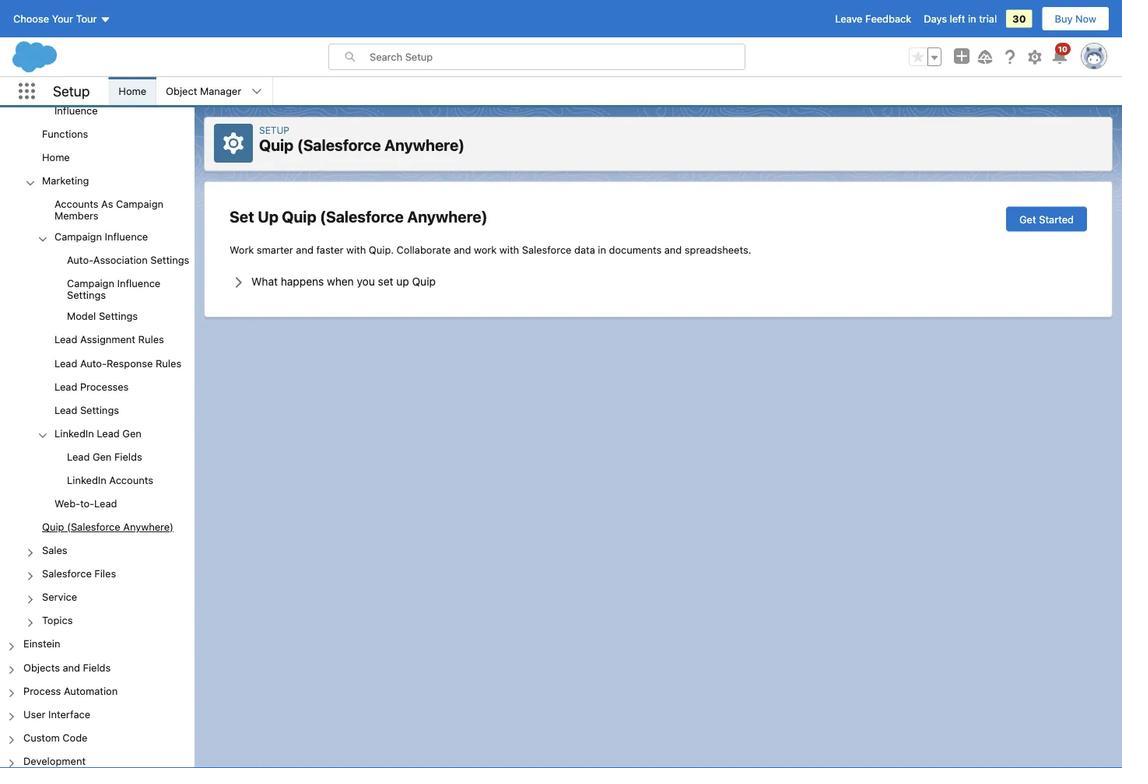 Task type: locate. For each thing, give the bounding box(es) containing it.
salesforce left data on the top
[[522, 244, 572, 256]]

fields for lead gen fields
[[114, 451, 142, 462]]

quip inside setup quip (salesforce anywhere)
[[259, 136, 294, 154]]

campaign for campaign influence
[[54, 231, 102, 242]]

0 horizontal spatial with
[[346, 244, 366, 256]]

with right work
[[500, 244, 519, 256]]

custom code link
[[23, 732, 88, 746]]

1 vertical spatial (salesforce
[[320, 207, 404, 225]]

in right left
[[968, 13, 977, 25]]

lead for gen
[[67, 451, 90, 462]]

1 vertical spatial auto-
[[80, 357, 107, 369]]

home left the object
[[119, 85, 146, 97]]

home down functions link
[[42, 151, 70, 163]]

set
[[378, 275, 394, 288]]

influence down auto-association settings link
[[117, 278, 161, 289]]

1 horizontal spatial fields
[[114, 451, 142, 462]]

rules up response
[[138, 334, 164, 345]]

lead up lead settings
[[54, 381, 77, 392]]

group containing accounts as campaign members
[[0, 193, 195, 516]]

group containing auto-association settings
[[0, 250, 195, 329]]

1 horizontal spatial gen
[[122, 427, 142, 439]]

tour
[[76, 13, 97, 25]]

0 horizontal spatial fields
[[83, 662, 111, 673]]

linkedin up to-
[[67, 474, 106, 486]]

0 vertical spatial gen
[[122, 427, 142, 439]]

influence
[[54, 104, 98, 116], [105, 231, 148, 242], [117, 278, 161, 289]]

rules right response
[[156, 357, 182, 369]]

campaign influence
[[54, 231, 148, 242]]

0 vertical spatial campaign
[[116, 198, 163, 210]]

influence inside the campaign influence settings
[[117, 278, 161, 289]]

(salesforce up set up quip (salesforce anywhere)
[[297, 136, 381, 154]]

lead assignment rules link
[[54, 334, 164, 348]]

object
[[166, 85, 197, 97]]

and left faster
[[296, 244, 314, 256]]

auto-
[[67, 254, 93, 266], [80, 357, 107, 369]]

0 horizontal spatial accounts
[[54, 198, 99, 210]]

in
[[968, 13, 977, 25], [598, 244, 606, 256]]

salesforce up service
[[42, 568, 92, 580]]

manager
[[200, 85, 241, 97]]

settings up lead assignment rules
[[99, 310, 138, 322]]

lead down model
[[54, 334, 77, 345]]

influence up the auto-association settings
[[105, 231, 148, 242]]

accounts inside linkedin lead gen tree item
[[109, 474, 153, 486]]

linkedin accounts
[[67, 474, 153, 486]]

now
[[1076, 13, 1097, 25]]

settings
[[150, 254, 189, 266], [67, 289, 106, 301], [99, 310, 138, 322], [80, 404, 119, 416]]

buy now button
[[1042, 6, 1110, 31]]

fields up automation
[[83, 662, 111, 673]]

settings up linkedin lead gen on the bottom left of page
[[80, 404, 119, 416]]

linkedin down lead settings link
[[54, 427, 94, 439]]

1 vertical spatial gen
[[93, 451, 112, 462]]

influence for campaign influence settings
[[117, 278, 161, 289]]

with
[[346, 244, 366, 256], [500, 244, 519, 256]]

0 vertical spatial linkedin
[[54, 427, 94, 439]]

gen
[[122, 427, 142, 439], [93, 451, 112, 462]]

(salesforce up quip.
[[320, 207, 404, 225]]

leave feedback
[[835, 13, 912, 25]]

setup for setup
[[53, 83, 90, 99]]

1 vertical spatial linkedin
[[67, 474, 106, 486]]

gen up lead gen fields
[[122, 427, 142, 439]]

lead down linkedin accounts link
[[94, 498, 117, 509]]

assignment
[[80, 334, 135, 345]]

sales link
[[42, 544, 67, 559]]

gen down "linkedin lead gen" link
[[93, 451, 112, 462]]

your
[[52, 13, 73, 25]]

0 vertical spatial accounts
[[54, 198, 99, 210]]

objects and fields link
[[23, 662, 111, 676]]

fields up linkedin accounts
[[114, 451, 142, 462]]

members
[[54, 210, 99, 221]]

home inside group
[[42, 151, 70, 163]]

objects
[[23, 662, 60, 673]]

accounts as campaign members link
[[54, 198, 195, 221]]

linkedin for linkedin accounts
[[67, 474, 106, 486]]

process
[[23, 685, 61, 697]]

0 vertical spatial fields
[[114, 451, 142, 462]]

0 horizontal spatial salesforce
[[42, 568, 92, 580]]

started
[[1039, 213, 1074, 225]]

development link
[[23, 755, 86, 768]]

1 horizontal spatial home
[[119, 85, 146, 97]]

1 vertical spatial home
[[42, 151, 70, 163]]

1 vertical spatial in
[[598, 244, 606, 256]]

accounts down lead gen fields link
[[109, 474, 153, 486]]

campaign inside the campaign influence settings
[[67, 278, 114, 289]]

object manager
[[166, 85, 241, 97]]

leave
[[835, 13, 863, 25]]

1 vertical spatial accounts
[[109, 474, 153, 486]]

salesforce
[[522, 244, 572, 256], [42, 568, 92, 580]]

0 horizontal spatial in
[[598, 244, 606, 256]]

0 vertical spatial rules
[[138, 334, 164, 345]]

1 vertical spatial fields
[[83, 662, 111, 673]]

(salesforce inside tree item
[[67, 521, 120, 533]]

and left work
[[454, 244, 471, 256]]

auto- down campaign influence link
[[67, 254, 93, 266]]

campaign right as
[[116, 198, 163, 210]]

fields inside group
[[114, 451, 142, 462]]

lead gen fields link
[[67, 451, 142, 465]]

2 vertical spatial (salesforce
[[67, 521, 120, 533]]

marketing tree item
[[0, 170, 195, 516]]

anywhere)
[[384, 136, 465, 154], [407, 207, 488, 225], [123, 521, 174, 533]]

lead auto-response rules link
[[54, 357, 182, 371]]

2 vertical spatial campaign
[[67, 278, 114, 289]]

and up the what happens when you set up quip dropdown button
[[665, 244, 682, 256]]

home link left the object
[[109, 77, 156, 105]]

settings up campaign influence settings link
[[150, 254, 189, 266]]

1 vertical spatial setup
[[259, 125, 289, 135]]

get started button
[[1007, 207, 1088, 232]]

0 vertical spatial influence
[[54, 104, 98, 116]]

lead down "linkedin lead gen" link
[[67, 451, 90, 462]]

10 button
[[1051, 43, 1071, 66]]

custom code
[[23, 732, 88, 743]]

quip inside tree item
[[42, 521, 64, 533]]

0 horizontal spatial gen
[[93, 451, 112, 462]]

home
[[119, 85, 146, 97], [42, 151, 70, 163]]

group
[[0, 0, 195, 633], [909, 47, 942, 66], [0, 193, 195, 516], [0, 250, 195, 329], [0, 446, 195, 493]]

fields
[[114, 451, 142, 462], [83, 662, 111, 673]]

group containing influence
[[0, 0, 195, 633]]

1 horizontal spatial accounts
[[109, 474, 153, 486]]

quip (salesforce anywhere) tree item
[[0, 516, 195, 540]]

lead up lead processes
[[54, 357, 77, 369]]

1 vertical spatial salesforce
[[42, 568, 92, 580]]

lead
[[54, 334, 77, 345], [54, 357, 77, 369], [54, 381, 77, 392], [54, 404, 77, 416], [97, 427, 120, 439], [67, 451, 90, 462], [94, 498, 117, 509]]

in right data on the top
[[598, 244, 606, 256]]

(salesforce down the web-to-lead "link"
[[67, 521, 120, 533]]

set
[[230, 207, 254, 225]]

1 with from the left
[[346, 244, 366, 256]]

settings up model
[[67, 289, 106, 301]]

0 horizontal spatial home link
[[42, 151, 70, 165]]

2 with from the left
[[500, 244, 519, 256]]

campaign up model
[[67, 278, 114, 289]]

home link up marketing
[[42, 151, 70, 165]]

campaign influence link
[[54, 231, 148, 245]]

anywhere) inside tree item
[[123, 521, 174, 533]]

what happens when you set up quip button
[[223, 265, 1112, 298]]

campaign down members
[[54, 231, 102, 242]]

setup inside setup quip (salesforce anywhere)
[[259, 125, 289, 135]]

0 vertical spatial setup
[[53, 83, 90, 99]]

setup link
[[259, 125, 289, 135]]

get
[[1020, 213, 1037, 225]]

lead down lead processes link
[[54, 404, 77, 416]]

1 vertical spatial home link
[[42, 151, 70, 165]]

0 vertical spatial (salesforce
[[297, 136, 381, 154]]

0 vertical spatial auto-
[[67, 254, 93, 266]]

user interface
[[23, 708, 90, 720]]

what
[[251, 275, 278, 288]]

0 horizontal spatial home
[[42, 151, 70, 163]]

with left quip.
[[346, 244, 366, 256]]

group for campaign influence
[[0, 250, 195, 329]]

leave feedback link
[[835, 13, 912, 25]]

choose
[[13, 13, 49, 25]]

rules
[[138, 334, 164, 345], [156, 357, 182, 369]]

accounts
[[54, 198, 99, 210], [109, 474, 153, 486]]

group for linkedin lead gen
[[0, 446, 195, 493]]

1 horizontal spatial with
[[500, 244, 519, 256]]

1 vertical spatial anywhere)
[[407, 207, 488, 225]]

accounts down marketing link
[[54, 198, 99, 210]]

1 horizontal spatial setup
[[259, 125, 289, 135]]

linkedin accounts link
[[67, 474, 153, 488]]

1 vertical spatial influence
[[105, 231, 148, 242]]

user interface link
[[23, 708, 90, 722]]

buy now
[[1055, 13, 1097, 25]]

1 vertical spatial rules
[[156, 357, 182, 369]]

0 vertical spatial salesforce
[[522, 244, 572, 256]]

interface
[[48, 708, 90, 720]]

0 vertical spatial anywhere)
[[384, 136, 465, 154]]

2 vertical spatial influence
[[117, 278, 161, 289]]

work
[[230, 244, 254, 256]]

influence for campaign influence
[[105, 231, 148, 242]]

lead assignment rules
[[54, 334, 164, 345]]

quip (salesforce anywhere)
[[42, 521, 174, 533]]

lead for assignment
[[54, 334, 77, 345]]

0 vertical spatial home link
[[109, 77, 156, 105]]

auto- inside campaign influence tree item
[[67, 254, 93, 266]]

sales
[[42, 544, 67, 556]]

(salesforce
[[297, 136, 381, 154], [320, 207, 404, 225], [67, 521, 120, 533]]

salesforce files
[[42, 568, 116, 580]]

2 vertical spatial anywhere)
[[123, 521, 174, 533]]

auto- up lead processes
[[80, 357, 107, 369]]

auto-association settings link
[[67, 254, 189, 268]]

1 horizontal spatial in
[[968, 13, 977, 25]]

influence up functions
[[54, 104, 98, 116]]

0 vertical spatial home
[[119, 85, 146, 97]]

group containing lead gen fields
[[0, 446, 195, 493]]

0 horizontal spatial setup
[[53, 83, 90, 99]]

1 vertical spatial campaign
[[54, 231, 102, 242]]



Task type: vqa. For each thing, say whether or not it's contained in the screenshot.
the Visualforce
no



Task type: describe. For each thing, give the bounding box(es) containing it.
lead processes link
[[54, 381, 129, 395]]

documents
[[609, 244, 662, 256]]

process automation
[[23, 685, 118, 697]]

anywhere) inside setup quip (salesforce anywhere)
[[384, 136, 465, 154]]

1 horizontal spatial salesforce
[[522, 244, 572, 256]]

model settings link
[[67, 310, 138, 324]]

smarter
[[257, 244, 293, 256]]

influence link
[[54, 104, 98, 118]]

choose your tour button
[[12, 6, 112, 31]]

you
[[357, 275, 375, 288]]

as
[[101, 198, 113, 210]]

settings inside the campaign influence settings
[[67, 289, 106, 301]]

web-to-lead link
[[54, 498, 117, 512]]

lead processes
[[54, 381, 129, 392]]

campaign influence tree item
[[0, 226, 195, 329]]

set up quip (salesforce anywhere)
[[230, 207, 488, 225]]

accounts as campaign members
[[54, 198, 163, 221]]

object manager link
[[157, 77, 251, 105]]

get started
[[1020, 213, 1074, 225]]

topics
[[42, 615, 73, 626]]

campaign inside accounts as campaign members
[[116, 198, 163, 210]]

home inside 'link'
[[119, 85, 146, 97]]

salesforce files link
[[42, 568, 116, 582]]

linkedin lead gen tree item
[[0, 423, 195, 493]]

when
[[327, 275, 354, 288]]

web-
[[54, 498, 80, 509]]

objects and fields
[[23, 662, 111, 673]]

response
[[107, 357, 153, 369]]

to-
[[80, 498, 94, 509]]

buy
[[1055, 13, 1073, 25]]

einstein link
[[23, 638, 60, 652]]

custom
[[23, 732, 60, 743]]

fields for objects and fields
[[83, 662, 111, 673]]

feedback
[[866, 13, 912, 25]]

collaborate
[[397, 244, 451, 256]]

linkedin lead gen link
[[54, 427, 142, 441]]

files
[[94, 568, 116, 580]]

setup quip (salesforce anywhere)
[[259, 125, 465, 154]]

service link
[[42, 591, 77, 605]]

automation
[[64, 685, 118, 697]]

data
[[575, 244, 595, 256]]

up
[[397, 275, 409, 288]]

Search Setup text field
[[370, 44, 745, 69]]

days left in trial
[[924, 13, 997, 25]]

functions link
[[42, 128, 88, 142]]

campaign influence settings link
[[67, 278, 195, 301]]

web-to-lead
[[54, 498, 117, 509]]

days
[[924, 13, 947, 25]]

model settings
[[67, 310, 138, 322]]

processes
[[80, 381, 129, 392]]

and up 'process automation' at the left bottom of the page
[[63, 662, 80, 673]]

30
[[1013, 13, 1026, 25]]

campaign for campaign influence settings
[[67, 278, 114, 289]]

10
[[1059, 44, 1068, 53]]

trial
[[979, 13, 997, 25]]

topics link
[[42, 615, 73, 629]]

lead inside "link"
[[94, 498, 117, 509]]

spreadsheets.
[[685, 244, 752, 256]]

user
[[23, 708, 46, 720]]

functions
[[42, 128, 88, 140]]

marketing link
[[42, 175, 89, 189]]

home link inside group
[[42, 151, 70, 165]]

marketing
[[42, 175, 89, 186]]

lead up lead gen fields
[[97, 427, 120, 439]]

(salesforce inside setup quip (salesforce anywhere)
[[297, 136, 381, 154]]

auto-association settings
[[67, 254, 189, 266]]

happens
[[281, 275, 324, 288]]

process automation link
[[23, 685, 118, 699]]

choose your tour
[[13, 13, 97, 25]]

0 vertical spatial in
[[968, 13, 977, 25]]

campaign influence settings
[[67, 278, 161, 301]]

lead auto-response rules
[[54, 357, 182, 369]]

text default image
[[233, 276, 245, 289]]

group for marketing
[[0, 193, 195, 516]]

association
[[93, 254, 148, 266]]

work smarter and faster with quip. collaborate and work with salesforce data in documents and spreadsheets.
[[230, 244, 752, 256]]

lead for processes
[[54, 381, 77, 392]]

quip inside dropdown button
[[412, 275, 436, 288]]

linkedin for linkedin lead gen
[[54, 427, 94, 439]]

setup for setup quip (salesforce anywhere)
[[259, 125, 289, 135]]

quip.
[[369, 244, 394, 256]]

lead settings
[[54, 404, 119, 416]]

work
[[474, 244, 497, 256]]

lead settings link
[[54, 404, 119, 418]]

einstein
[[23, 638, 60, 650]]

linkedin lead gen
[[54, 427, 142, 439]]

left
[[950, 13, 966, 25]]

development
[[23, 755, 86, 767]]

accounts inside accounts as campaign members
[[54, 198, 99, 210]]

service
[[42, 591, 77, 603]]

1 horizontal spatial home link
[[109, 77, 156, 105]]

code
[[63, 732, 88, 743]]

faster
[[316, 244, 344, 256]]

lead for settings
[[54, 404, 77, 416]]

lead for auto-
[[54, 357, 77, 369]]



